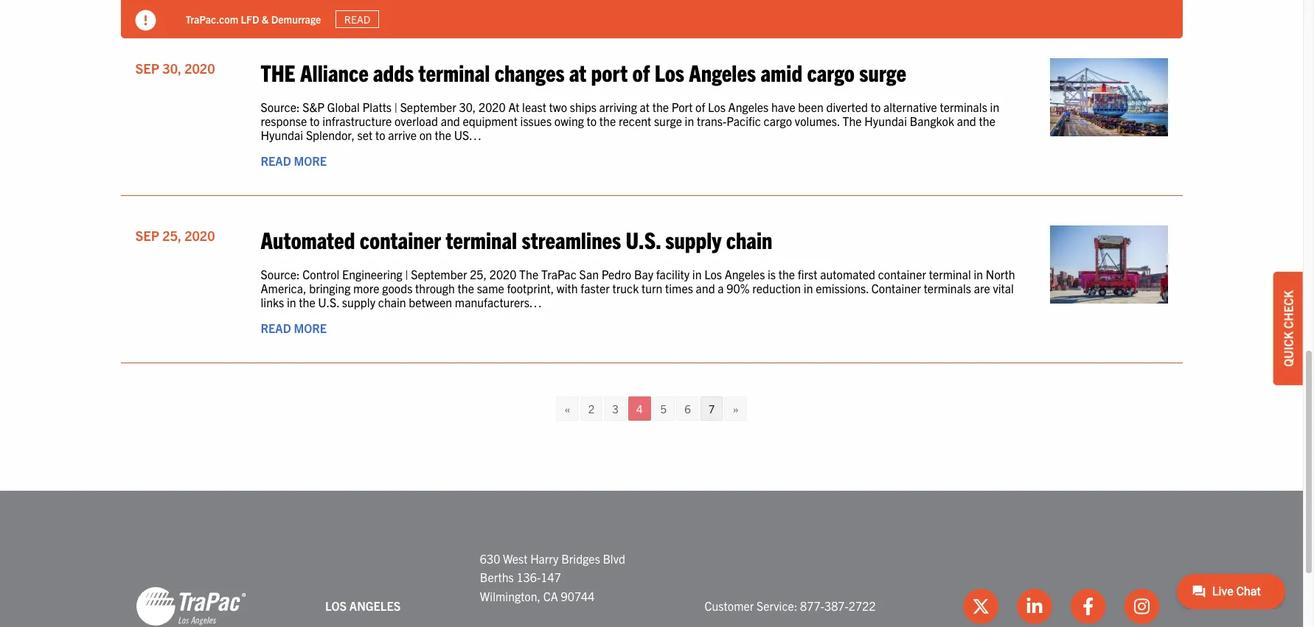 Task type: describe. For each thing, give the bounding box(es) containing it.
the inside source: s&p global platts | september 30, 2020 at least two ships arriving at the port of los angeles have been diverted to alternative terminals in response to infrastructure overload and equipment issues owing to the recent surge in trans-pacific cargo volumes. the hyundai bangkok and the hyundai splendor, set to arrive on the us…
[[843, 114, 862, 128]]

1 horizontal spatial surge
[[860, 57, 907, 86]]

4
[[637, 402, 643, 416]]

1 horizontal spatial cargo
[[807, 57, 855, 86]]

in right reduction
[[804, 281, 813, 296]]

25, inside source: control engineering | september 25, 2020 the trapac san pedro bay facility in los angeles is the first automated container terminal in north america, bringing more goods through the same footprint, with faster truck turn times and a 90% reduction in emissions. container terminals are vital links in the u.s. supply chain between manufacturers…
[[470, 267, 487, 282]]

0 vertical spatial container
[[360, 225, 441, 254]]

source: for the
[[261, 100, 300, 114]]

in right links
[[287, 295, 296, 310]]

angeles inside footer
[[350, 599, 401, 614]]

automated
[[821, 267, 876, 282]]

source: control engineering | september 25, 2020 the trapac san pedro bay facility in los angeles is the first automated container terminal in north america, bringing more goods through the same footprint, with faster truck turn times and a 90% reduction in emissions. container terminals are vital links in the u.s. supply chain between manufacturers…
[[261, 267, 1016, 310]]

3
[[613, 402, 619, 416]]

global
[[327, 100, 360, 114]]

a
[[718, 281, 724, 296]]

los angeles image
[[135, 586, 246, 628]]

port
[[672, 100, 693, 114]]

times
[[666, 281, 693, 296]]

adds
[[373, 57, 414, 86]]

the alliance adds terminal changes at port of los angeles amid cargo surge
[[261, 57, 907, 86]]

0 vertical spatial supply
[[666, 225, 722, 254]]

sep 25, 2020
[[135, 227, 215, 244]]

diverted
[[827, 100, 868, 114]]

two
[[549, 100, 567, 114]]

cargo inside source: s&p global platts | september 30, 2020 at least two ships arriving at the port of los angeles have been diverted to alternative terminals in response to infrastructure overload and equipment issues owing to the recent surge in trans-pacific cargo volumes. the hyundai bangkok and the hyundai splendor, set to arrive on the us…
[[764, 114, 793, 128]]

to right set
[[376, 128, 386, 143]]

same
[[477, 281, 504, 296]]

30, inside source: s&p global platts | september 30, 2020 at least two ships arriving at the port of los angeles have been diverted to alternative terminals in response to infrastructure overload and equipment issues owing to the recent surge in trans-pacific cargo volumes. the hyundai bangkok and the hyundai splendor, set to arrive on the us…
[[459, 100, 476, 114]]

u.s. inside source: control engineering | september 25, 2020 the trapac san pedro bay facility in los angeles is the first automated container terminal in north america, bringing more goods through the same footprint, with faster truck turn times and a 90% reduction in emissions. container terminals are vital links in the u.s. supply chain between manufacturers…
[[318, 295, 339, 310]]

source: s&p global platts | september 30, 2020 at least two ships arriving at the port of los angeles have been diverted to alternative terminals in response to infrastructure overload and equipment issues owing to the recent surge in trans-pacific cargo volumes. the hyundai bangkok and the hyundai splendor, set to arrive on the us…
[[261, 100, 1000, 143]]

los angeles
[[325, 599, 401, 614]]

footer containing 630 west harry bridges blvd
[[0, 491, 1304, 628]]

through
[[415, 281, 455, 296]]

container
[[872, 281, 921, 296]]

owing
[[555, 114, 584, 128]]

us…
[[454, 128, 482, 143]]

the alliance adds terminal changes at port of los angeles amid cargo surge article
[[121, 43, 1183, 196]]

overload
[[395, 114, 438, 128]]

service:
[[757, 599, 798, 614]]

read more link for automated
[[261, 321, 327, 336]]

photo of trapac los angeles image
[[1050, 58, 1168, 137]]

is
[[768, 267, 776, 282]]

are
[[974, 281, 991, 296]]

solid image
[[135, 10, 156, 31]]

147
[[541, 571, 561, 585]]

the inside source: control engineering | september 25, 2020 the trapac san pedro bay facility in los angeles is the first automated container terminal in north america, bringing more goods through the same footprint, with faster truck turn times and a 90% reduction in emissions. container terminals are vital links in the u.s. supply chain between manufacturers…
[[519, 267, 539, 282]]

at inside source: s&p global platts | september 30, 2020 at least two ships arriving at the port of los angeles have been diverted to alternative terminals in response to infrastructure overload and equipment issues owing to the recent surge in trans-pacific cargo volumes. the hyundai bangkok and the hyundai splendor, set to arrive on the us…
[[640, 100, 650, 114]]

september inside source: s&p global platts | september 30, 2020 at least two ships arriving at the port of los angeles have been diverted to alternative terminals in response to infrastructure overload and equipment issues owing to the recent surge in trans-pacific cargo volumes. the hyundai bangkok and the hyundai splendor, set to arrive on the us…
[[400, 100, 457, 114]]

0 vertical spatial terminal
[[419, 57, 490, 86]]

arrive
[[388, 128, 417, 143]]

in right facility
[[693, 267, 702, 282]]

automated container terminal streamlines u.s. supply chain
[[261, 225, 773, 254]]

« link
[[557, 397, 579, 421]]

90%
[[727, 281, 750, 296]]

630 west harry bridges blvd berths 136-147 wilmington, ca 90744 customer service: 877-387-2722
[[480, 552, 876, 614]]

west
[[503, 552, 528, 567]]

2 horizontal spatial and
[[957, 114, 977, 128]]

september inside source: control engineering | september 25, 2020 the trapac san pedro bay facility in los angeles is the first automated container terminal in north america, bringing more goods through the same footprint, with faster truck turn times and a 90% reduction in emissions. container terminals are vital links in the u.s. supply chain between manufacturers…
[[411, 267, 467, 282]]

in left north
[[974, 267, 984, 282]]

sep for the alliance adds terminal changes at port of los angeles amid cargo surge
[[135, 60, 160, 76]]

automated container terminal streamlines u.s. supply chain article
[[121, 211, 1183, 363]]

amid
[[761, 57, 803, 86]]

read more for automated
[[261, 321, 327, 336]]

los inside source: s&p global platts | september 30, 2020 at least two ships arriving at the port of los angeles have been diverted to alternative terminals in response to infrastructure overload and equipment issues owing to the recent surge in trans-pacific cargo volumes. the hyundai bangkok and the hyundai splendor, set to arrive on the us…
[[708, 100, 726, 114]]

vital
[[993, 281, 1014, 296]]

«
[[565, 402, 571, 416]]

trapac.com
[[186, 12, 239, 26]]

response
[[261, 114, 307, 128]]

set
[[358, 128, 373, 143]]

check
[[1282, 290, 1296, 329]]

| inside source: s&p global platts | september 30, 2020 at least two ships arriving at the port of los angeles have been diverted to alternative terminals in response to infrastructure overload and equipment issues owing to the recent surge in trans-pacific cargo volumes. the hyundai bangkok and the hyundai splendor, set to arrive on the us…
[[395, 100, 398, 114]]

quick
[[1282, 331, 1296, 367]]

control
[[303, 267, 340, 282]]

los inside footer
[[325, 599, 347, 614]]

2020 inside source: s&p global platts | september 30, 2020 at least two ships arriving at the port of los angeles have been diverted to alternative terminals in response to infrastructure overload and equipment issues owing to the recent surge in trans-pacific cargo volumes. the hyundai bangkok and the hyundai splendor, set to arrive on the us…
[[479, 100, 506, 114]]

at
[[509, 100, 520, 114]]

2
[[588, 402, 595, 416]]

to right response
[[310, 114, 320, 128]]

read link
[[336, 10, 379, 28]]

in left trans-
[[685, 114, 694, 128]]

7 link
[[701, 397, 723, 421]]

facility
[[656, 267, 690, 282]]

6 link
[[677, 397, 699, 421]]

more for automated
[[294, 321, 327, 336]]

4 link
[[629, 397, 651, 421]]

alternative
[[884, 100, 938, 114]]

issues
[[521, 114, 552, 128]]

platts
[[363, 100, 392, 114]]

bridges
[[562, 552, 600, 567]]

the
[[261, 57, 296, 86]]

trapac
[[541, 267, 577, 282]]

to right diverted
[[871, 100, 881, 114]]

5
[[661, 402, 667, 416]]

lfd
[[241, 12, 259, 26]]

wilmington,
[[480, 590, 541, 604]]

splendor,
[[306, 128, 355, 143]]

3 link
[[604, 397, 627, 421]]

read more for the
[[261, 154, 327, 169]]

recent
[[619, 114, 652, 128]]

customer
[[705, 599, 754, 614]]

bringing
[[309, 281, 351, 296]]

los inside source: control engineering | september 25, 2020 the trapac san pedro bay facility in los angeles is the first automated container terminal in north america, bringing more goods through the same footprint, with faster truck turn times and a 90% reduction in emissions. container terminals are vital links in the u.s. supply chain between manufacturers…
[[705, 267, 722, 282]]

0 horizontal spatial 25,
[[163, 227, 182, 244]]



Task type: vqa. For each thing, say whether or not it's contained in the screenshot.
| to the right
yes



Task type: locate. For each thing, give the bounding box(es) containing it.
terminal
[[419, 57, 490, 86], [446, 225, 517, 254], [929, 267, 972, 282]]

blvd
[[603, 552, 626, 567]]

0 vertical spatial |
[[395, 100, 398, 114]]

1 vertical spatial container
[[878, 267, 927, 282]]

and
[[441, 114, 460, 128], [957, 114, 977, 128], [696, 281, 715, 296]]

read more inside the alliance adds terminal changes at port of los angeles amid cargo surge article
[[261, 154, 327, 169]]

1 vertical spatial u.s.
[[318, 295, 339, 310]]

u.s. down control
[[318, 295, 339, 310]]

1 horizontal spatial of
[[696, 100, 706, 114]]

2020 inside source: control engineering | september 25, 2020 the trapac san pedro bay facility in los angeles is the first automated container terminal in north america, bringing more goods through the same footprint, with faster truck turn times and a 90% reduction in emissions. container terminals are vital links in the u.s. supply chain between manufacturers…
[[490, 267, 517, 282]]

read more link for the
[[261, 154, 327, 169]]

0 vertical spatial terminals
[[940, 100, 988, 114]]

in right bangkok
[[991, 100, 1000, 114]]

trans-
[[697, 114, 727, 128]]

surge
[[860, 57, 907, 86], [654, 114, 682, 128]]

automated
[[261, 225, 355, 254]]

container inside source: control engineering | september 25, 2020 the trapac san pedro bay facility in los angeles is the first automated container terminal in north america, bringing more goods through the same footprint, with faster truck turn times and a 90% reduction in emissions. container terminals are vital links in the u.s. supply chain between manufacturers…
[[878, 267, 927, 282]]

chain inside source: control engineering | september 25, 2020 the trapac san pedro bay facility in los angeles is the first automated container terminal in north america, bringing more goods through the same footprint, with faster truck turn times and a 90% reduction in emissions. container terminals are vital links in the u.s. supply chain between manufacturers…
[[378, 295, 406, 310]]

chain down engineering on the left top of page
[[378, 295, 406, 310]]

0 horizontal spatial at
[[570, 57, 587, 86]]

0 vertical spatial u.s.
[[626, 225, 661, 254]]

terminal up same
[[446, 225, 517, 254]]

1 source: from the top
[[261, 100, 300, 114]]

1 vertical spatial terminal
[[446, 225, 517, 254]]

0 vertical spatial the
[[843, 114, 862, 128]]

source: for automated
[[261, 267, 300, 282]]

1 vertical spatial september
[[411, 267, 467, 282]]

0 horizontal spatial u.s.
[[318, 295, 339, 310]]

0 horizontal spatial and
[[441, 114, 460, 128]]

read inside the alliance adds terminal changes at port of los angeles amid cargo surge article
[[261, 154, 291, 169]]

2 read more link from the top
[[261, 321, 327, 336]]

0 vertical spatial 30,
[[163, 60, 182, 76]]

quick check link
[[1274, 272, 1304, 385]]

cargo up diverted
[[807, 57, 855, 86]]

90744
[[561, 590, 595, 604]]

read inside automated container terminal streamlines u.s. supply chain article
[[261, 321, 291, 336]]

terminal right adds
[[419, 57, 490, 86]]

angeles inside source: s&p global platts | september 30, 2020 at least two ships arriving at the port of los angeles have been diverted to alternative terminals in response to infrastructure overload and equipment issues owing to the recent surge in trans-pacific cargo volumes. the hyundai bangkok and the hyundai splendor, set to arrive on the us…
[[729, 100, 769, 114]]

2 sep from the top
[[135, 227, 160, 244]]

turn
[[642, 281, 663, 296]]

and right on
[[441, 114, 460, 128]]

the right bangkok
[[979, 114, 996, 128]]

between
[[409, 295, 452, 310]]

0 horizontal spatial 30,
[[163, 60, 182, 76]]

pacific
[[727, 114, 761, 128]]

read up alliance
[[344, 13, 371, 26]]

container
[[360, 225, 441, 254], [878, 267, 927, 282]]

september up on
[[400, 100, 457, 114]]

&
[[262, 12, 269, 26]]

links
[[261, 295, 284, 310]]

1 vertical spatial the
[[519, 267, 539, 282]]

read more link
[[261, 154, 327, 169], [261, 321, 327, 336]]

los
[[655, 57, 685, 86], [708, 100, 726, 114], [705, 267, 722, 282], [325, 599, 347, 614]]

streamlines
[[522, 225, 621, 254]]

reduction
[[753, 281, 801, 296]]

angeles
[[689, 57, 756, 86], [729, 100, 769, 114], [725, 267, 765, 282], [350, 599, 401, 614]]

been
[[799, 100, 824, 114]]

0 vertical spatial read more
[[261, 154, 327, 169]]

1 horizontal spatial 30,
[[459, 100, 476, 114]]

read more inside automated container terminal streamlines u.s. supply chain article
[[261, 321, 327, 336]]

1 vertical spatial terminals
[[924, 281, 972, 296]]

chain
[[726, 225, 773, 254], [378, 295, 406, 310]]

supply inside source: control engineering | september 25, 2020 the trapac san pedro bay facility in los angeles is the first automated container terminal in north america, bringing more goods through the same footprint, with faster truck turn times and a 90% reduction in emissions. container terminals are vital links in the u.s. supply chain between manufacturers…
[[342, 295, 376, 310]]

bangkok
[[910, 114, 955, 128]]

630
[[480, 552, 501, 567]]

at left the port
[[570, 57, 587, 86]]

surge up alternative at the right top of the page
[[860, 57, 907, 86]]

infrastructure
[[323, 114, 392, 128]]

0 vertical spatial sep
[[135, 60, 160, 76]]

of right port
[[696, 100, 706, 114]]

1 read more from the top
[[261, 154, 327, 169]]

1 vertical spatial sep
[[135, 227, 160, 244]]

1 vertical spatial of
[[696, 100, 706, 114]]

u.s. up bay
[[626, 225, 661, 254]]

0 vertical spatial september
[[400, 100, 457, 114]]

1 vertical spatial cargo
[[764, 114, 793, 128]]

2 vertical spatial read
[[261, 321, 291, 336]]

terminals right alternative at the right top of the page
[[940, 100, 988, 114]]

volumes.
[[795, 114, 840, 128]]

read more link inside automated container terminal streamlines u.s. supply chain article
[[261, 321, 327, 336]]

of inside source: s&p global platts | september 30, 2020 at least two ships arriving at the port of los angeles have been diverted to alternative terminals in response to infrastructure overload and equipment issues owing to the recent surge in trans-pacific cargo volumes. the hyundai bangkok and the hyundai splendor, set to arrive on the us…
[[696, 100, 706, 114]]

the right on
[[435, 128, 452, 143]]

hyundai down s&p
[[261, 128, 303, 143]]

1 horizontal spatial container
[[878, 267, 927, 282]]

the left trapac
[[519, 267, 539, 282]]

terminals left are
[[924, 281, 972, 296]]

surge inside source: s&p global platts | september 30, 2020 at least two ships arriving at the port of los angeles have been diverted to alternative terminals in response to infrastructure overload and equipment issues owing to the recent surge in trans-pacific cargo volumes. the hyundai bangkok and the hyundai splendor, set to arrive on the us…
[[654, 114, 682, 128]]

san
[[580, 267, 599, 282]]

0 vertical spatial of
[[633, 57, 650, 86]]

bay
[[634, 267, 654, 282]]

1 horizontal spatial chain
[[726, 225, 773, 254]]

hyundai left bangkok
[[865, 114, 907, 128]]

387-
[[825, 599, 849, 614]]

s&p
[[303, 100, 325, 114]]

6
[[685, 402, 691, 416]]

ships
[[570, 100, 597, 114]]

more down 'splendor,'
[[294, 154, 327, 169]]

terminal inside source: control engineering | september 25, 2020 the trapac san pedro bay facility in los angeles is the first automated container terminal in north america, bringing more goods through the same footprint, with faster truck turn times and a 90% reduction in emissions. container terminals are vital links in the u.s. supply chain between manufacturers…
[[929, 267, 972, 282]]

1 vertical spatial 25,
[[470, 267, 487, 282]]

manufacturers…
[[455, 295, 542, 310]]

7
[[709, 402, 715, 416]]

0 horizontal spatial cargo
[[764, 114, 793, 128]]

0 horizontal spatial of
[[633, 57, 650, 86]]

more inside the alliance adds terminal changes at port of los angeles amid cargo surge article
[[294, 154, 327, 169]]

alliance
[[300, 57, 369, 86]]

the right volumes.
[[843, 114, 862, 128]]

0 horizontal spatial chain
[[378, 295, 406, 310]]

1 vertical spatial read more link
[[261, 321, 327, 336]]

2722
[[849, 599, 876, 614]]

read down links
[[261, 321, 291, 336]]

0 vertical spatial chain
[[726, 225, 773, 254]]

supply
[[666, 225, 722, 254], [342, 295, 376, 310]]

article
[[121, 0, 1183, 29]]

2 source: from the top
[[261, 267, 300, 282]]

0 vertical spatial at
[[570, 57, 587, 86]]

more inside automated container terminal streamlines u.s. supply chain article
[[294, 321, 327, 336]]

read more link inside the alliance adds terminal changes at port of los angeles amid cargo surge article
[[261, 154, 327, 169]]

ca
[[544, 590, 558, 604]]

of right the port
[[633, 57, 650, 86]]

0 horizontal spatial hyundai
[[261, 128, 303, 143]]

container right automated
[[878, 267, 927, 282]]

2 vertical spatial terminal
[[929, 267, 972, 282]]

port
[[591, 57, 628, 86]]

0 vertical spatial cargo
[[807, 57, 855, 86]]

the
[[653, 100, 669, 114], [600, 114, 616, 128], [979, 114, 996, 128], [435, 128, 452, 143], [779, 267, 795, 282], [458, 281, 474, 296], [299, 295, 316, 310]]

1 horizontal spatial hyundai
[[865, 114, 907, 128]]

harry
[[531, 552, 559, 567]]

berths
[[480, 571, 514, 585]]

and right bangkok
[[957, 114, 977, 128]]

0 vertical spatial read more link
[[261, 154, 327, 169]]

136-
[[517, 571, 541, 585]]

0 vertical spatial more
[[294, 154, 327, 169]]

| right platts
[[395, 100, 398, 114]]

the
[[843, 114, 862, 128], [519, 267, 539, 282]]

at
[[570, 57, 587, 86], [640, 100, 650, 114]]

the right is
[[779, 267, 795, 282]]

footer
[[0, 491, 1304, 628]]

of
[[633, 57, 650, 86], [696, 100, 706, 114]]

supply up facility
[[666, 225, 722, 254]]

trapac.com lfd & demurrage
[[186, 12, 321, 26]]

terminals inside source: s&p global platts | september 30, 2020 at least two ships arriving at the port of los angeles have been diverted to alternative terminals in response to infrastructure overload and equipment issues owing to the recent surge in trans-pacific cargo volumes. the hyundai bangkok and the hyundai splendor, set to arrive on the us…
[[940, 100, 988, 114]]

have
[[772, 100, 796, 114]]

footprint,
[[507, 281, 554, 296]]

2 more from the top
[[294, 321, 327, 336]]

source: inside source: control engineering | september 25, 2020 the trapac san pedro bay facility in los angeles is the first automated container terminal in north america, bringing more goods through the same footprint, with faster truck turn times and a 90% reduction in emissions. container terminals are vital links in the u.s. supply chain between manufacturers…
[[261, 267, 300, 282]]

the left port
[[653, 100, 669, 114]]

the down control
[[299, 295, 316, 310]]

1 horizontal spatial 25,
[[470, 267, 487, 282]]

terminals inside source: control engineering | september 25, 2020 the trapac san pedro bay facility in los angeles is the first automated container terminal in north america, bringing more goods through the same footprint, with faster truck turn times and a 90% reduction in emissions. container terminals are vital links in the u.s. supply chain between manufacturers…
[[924, 281, 972, 296]]

2 read more from the top
[[261, 321, 327, 336]]

read more link down response
[[261, 154, 327, 169]]

1 more from the top
[[294, 154, 327, 169]]

1 vertical spatial chain
[[378, 295, 406, 310]]

0 horizontal spatial container
[[360, 225, 441, 254]]

»
[[733, 402, 739, 416]]

sep 30, 2020
[[135, 60, 215, 76]]

more for the
[[294, 154, 327, 169]]

1 horizontal spatial |
[[405, 267, 409, 282]]

to
[[871, 100, 881, 114], [310, 114, 320, 128], [587, 114, 597, 128], [376, 128, 386, 143]]

1 vertical spatial source:
[[261, 267, 300, 282]]

| left through
[[405, 267, 409, 282]]

read more down response
[[261, 154, 327, 169]]

demurrage
[[271, 12, 321, 26]]

source: inside source: s&p global platts | september 30, 2020 at least two ships arriving at the port of los angeles have been diverted to alternative terminals in response to infrastructure overload and equipment issues owing to the recent surge in trans-pacific cargo volumes. the hyundai bangkok and the hyundai splendor, set to arrive on the us…
[[261, 100, 300, 114]]

and left a
[[696, 281, 715, 296]]

1 vertical spatial at
[[640, 100, 650, 114]]

2 link
[[580, 397, 603, 421]]

877-
[[801, 599, 825, 614]]

0 horizontal spatial surge
[[654, 114, 682, 128]]

0 vertical spatial surge
[[860, 57, 907, 86]]

the left same
[[458, 281, 474, 296]]

cargo right pacific
[[764, 114, 793, 128]]

least
[[522, 100, 547, 114]]

the left recent
[[600, 114, 616, 128]]

angeles inside source: control engineering | september 25, 2020 the trapac san pedro bay facility in los angeles is the first automated container terminal in north america, bringing more goods through the same footprint, with faster truck turn times and a 90% reduction in emissions. container terminals are vital links in the u.s. supply chain between manufacturers…
[[725, 267, 765, 282]]

1 vertical spatial |
[[405, 267, 409, 282]]

1 horizontal spatial supply
[[666, 225, 722, 254]]

america,
[[261, 281, 307, 296]]

sep inside automated container terminal streamlines u.s. supply chain article
[[135, 227, 160, 244]]

0 horizontal spatial supply
[[342, 295, 376, 310]]

at right arriving
[[640, 100, 650, 114]]

container up engineering on the left top of page
[[360, 225, 441, 254]]

supply down engineering on the left top of page
[[342, 295, 376, 310]]

0 horizontal spatial |
[[395, 100, 398, 114]]

1 horizontal spatial at
[[640, 100, 650, 114]]

1 vertical spatial read
[[261, 154, 291, 169]]

arriving
[[599, 100, 637, 114]]

1 sep from the top
[[135, 60, 160, 76]]

5 link
[[653, 397, 675, 421]]

read for automated
[[261, 321, 291, 336]]

1 horizontal spatial u.s.
[[626, 225, 661, 254]]

0 vertical spatial source:
[[261, 100, 300, 114]]

read
[[344, 13, 371, 26], [261, 154, 291, 169], [261, 321, 291, 336]]

1 horizontal spatial and
[[696, 281, 715, 296]]

1 vertical spatial surge
[[654, 114, 682, 128]]

quick check
[[1282, 290, 1296, 367]]

1 horizontal spatial the
[[843, 114, 862, 128]]

0 vertical spatial read
[[344, 13, 371, 26]]

read more down links
[[261, 321, 327, 336]]

sep for automated container terminal streamlines u.s. supply chain
[[135, 227, 160, 244]]

goods
[[382, 281, 413, 296]]

0 vertical spatial 25,
[[163, 227, 182, 244]]

more down bringing
[[294, 321, 327, 336]]

more
[[353, 281, 380, 296]]

source: left s&p
[[261, 100, 300, 114]]

1 read more link from the top
[[261, 154, 327, 169]]

read for the
[[261, 154, 291, 169]]

north
[[986, 267, 1016, 282]]

september up between
[[411, 267, 467, 282]]

chain up is
[[726, 225, 773, 254]]

and inside source: control engineering | september 25, 2020 the trapac san pedro bay facility in los angeles is the first automated container terminal in north america, bringing more goods through the same footprint, with faster truck turn times and a 90% reduction in emissions. container terminals are vital links in the u.s. supply chain between manufacturers…
[[696, 281, 715, 296]]

with
[[557, 281, 578, 296]]

read more link down links
[[261, 321, 327, 336]]

on
[[420, 128, 432, 143]]

1 vertical spatial supply
[[342, 295, 376, 310]]

equipment
[[463, 114, 518, 128]]

1 vertical spatial 30,
[[459, 100, 476, 114]]

sep inside the alliance adds terminal changes at port of los angeles amid cargo surge article
[[135, 60, 160, 76]]

faster
[[581, 281, 610, 296]]

emissions.
[[816, 281, 869, 296]]

first
[[798, 267, 818, 282]]

truck
[[613, 281, 639, 296]]

source: up links
[[261, 267, 300, 282]]

| inside source: control engineering | september 25, 2020 the trapac san pedro bay facility in los angeles is the first automated container terminal in north america, bringing more goods through the same footprint, with faster truck turn times and a 90% reduction in emissions. container terminals are vital links in the u.s. supply chain between manufacturers…
[[405, 267, 409, 282]]

2020
[[185, 60, 215, 76], [479, 100, 506, 114], [185, 227, 215, 244], [490, 267, 517, 282]]

1 vertical spatial more
[[294, 321, 327, 336]]

surge right recent
[[654, 114, 682, 128]]

0 horizontal spatial the
[[519, 267, 539, 282]]

read down response
[[261, 154, 291, 169]]

1 vertical spatial read more
[[261, 321, 327, 336]]

terminal left are
[[929, 267, 972, 282]]

to right owing
[[587, 114, 597, 128]]

read more
[[261, 154, 327, 169], [261, 321, 327, 336]]



